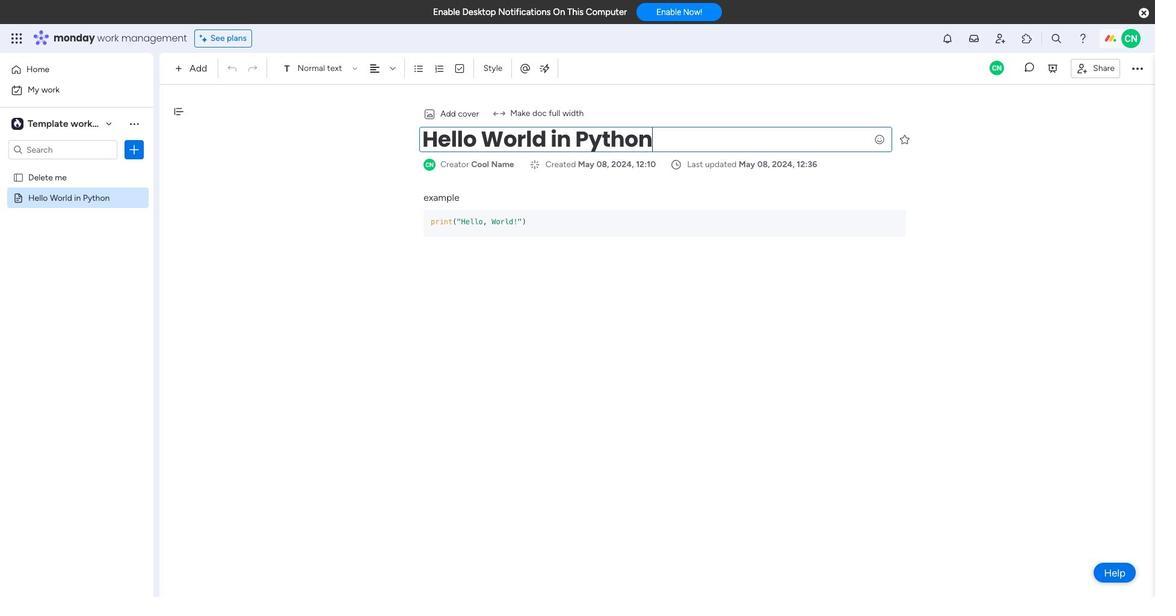 Task type: locate. For each thing, give the bounding box(es) containing it.
option
[[7, 60, 146, 79], [7, 81, 146, 100], [0, 166, 153, 169]]

bulleted list image
[[414, 63, 424, 74]]

0 vertical spatial public board image
[[13, 171, 24, 183]]

see plans image
[[200, 32, 210, 45]]

workspace image
[[14, 117, 21, 131]]

list box
[[0, 165, 153, 370]]

workspace selection element
[[11, 117, 118, 131]]

1 vertical spatial option
[[7, 81, 146, 100]]

1 vertical spatial public board image
[[13, 192, 24, 203]]

notifications image
[[942, 32, 954, 45]]

public board image
[[13, 171, 24, 183], [13, 192, 24, 203]]

update feed image
[[968, 32, 980, 45]]

mention image
[[520, 62, 532, 74]]

Board name field
[[419, 127, 892, 152]]



Task type: describe. For each thing, give the bounding box(es) containing it.
monday marketplace image
[[1021, 32, 1033, 45]]

cool name image
[[1121, 29, 1141, 48]]

dynamic values image
[[539, 63, 551, 75]]

v2 ellipsis image
[[1132, 61, 1143, 76]]

0 vertical spatial option
[[7, 60, 146, 79]]

invite members image
[[995, 32, 1007, 45]]

checklist image
[[455, 63, 465, 74]]

2 vertical spatial option
[[0, 166, 153, 169]]

workspace options image
[[128, 118, 140, 130]]

board activity image
[[990, 60, 1004, 75]]

workspace image
[[11, 117, 23, 131]]

add to favorites image
[[899, 133, 911, 145]]

help image
[[1077, 32, 1089, 45]]

select product image
[[11, 32, 23, 45]]

options image
[[128, 144, 140, 156]]

2 public board image from the top
[[13, 192, 24, 203]]

add emoji image
[[874, 134, 886, 146]]

1 public board image from the top
[[13, 171, 24, 183]]

search everything image
[[1050, 32, 1063, 45]]

dapulse close image
[[1139, 7, 1149, 19]]

numbered list image
[[434, 63, 445, 74]]

Search in workspace field
[[25, 143, 100, 157]]



Task type: vqa. For each thing, say whether or not it's contained in the screenshot.
the topmost "Public board" 'icon'
yes



